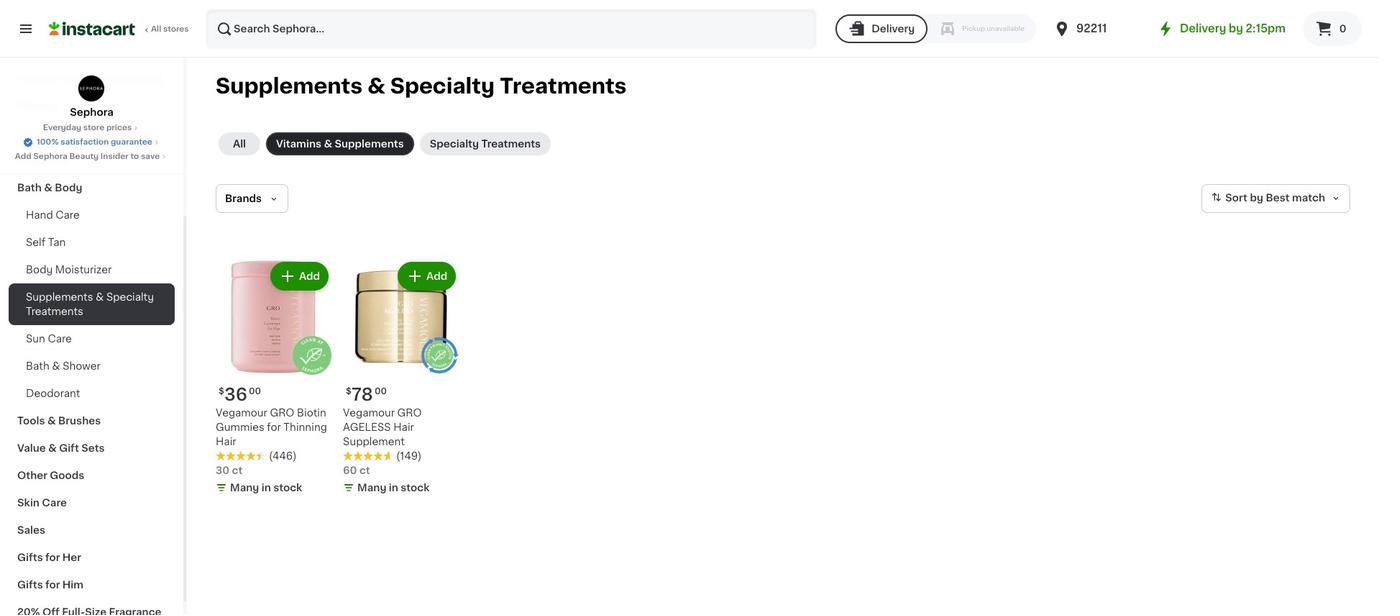 Task type: locate. For each thing, give the bounding box(es) containing it.
body up hand care
[[55, 183, 82, 193]]

1 horizontal spatial delivery
[[1180, 23, 1227, 34]]

30 ct
[[216, 466, 243, 476]]

1 vertical spatial all
[[233, 139, 246, 149]]

0 horizontal spatial add
[[15, 153, 31, 160]]

many in stock
[[230, 483, 302, 493], [358, 483, 430, 493]]

1 horizontal spatial $
[[346, 387, 352, 396]]

gro up (149)
[[397, 408, 422, 418]]

vegamour for 78
[[343, 408, 395, 418]]

many in stock down (149)
[[358, 483, 430, 493]]

& left shower
[[52, 361, 60, 371]]

tan
[[48, 237, 66, 247]]

supplements up vitamins on the left of the page
[[216, 76, 363, 96]]

1 vegamour from the left
[[216, 408, 267, 418]]

2 vertical spatial treatments
[[26, 306, 83, 317]]

other
[[17, 470, 47, 481]]

best match
[[1266, 193, 1326, 203]]

1 vertical spatial specialty
[[430, 139, 479, 149]]

& up hand care
[[44, 183, 52, 193]]

stock down (149)
[[401, 483, 430, 493]]

0 vertical spatial specialty
[[390, 76, 495, 96]]

1 00 from the left
[[249, 387, 261, 396]]

care right sun
[[48, 334, 72, 344]]

1 vertical spatial by
[[1251, 193, 1264, 203]]

stock for 36
[[273, 483, 302, 493]]

1 vertical spatial bath
[[26, 361, 49, 371]]

gro for 36
[[270, 408, 295, 418]]

1 horizontal spatial gro
[[397, 408, 422, 418]]

hair down makeup
[[17, 128, 39, 138]]

other goods
[[17, 470, 84, 481]]

beauty down satisfaction
[[69, 153, 99, 160]]

1 horizontal spatial stock
[[401, 483, 430, 493]]

0 vertical spatial hair
[[17, 128, 39, 138]]

many down 30 ct
[[230, 483, 259, 493]]

everyday
[[43, 124, 81, 132]]

$ up ageless
[[346, 387, 352, 396]]

0 vertical spatial all
[[151, 25, 161, 33]]

2 00 from the left
[[375, 387, 387, 396]]

100% satisfaction guarantee button
[[22, 134, 161, 148]]

care inside skin care link
[[42, 498, 67, 508]]

ct right the 60
[[360, 466, 370, 476]]

tools
[[17, 416, 45, 426]]

1 product group from the left
[[216, 259, 332, 498]]

gro up 'thinning'
[[270, 408, 295, 418]]

care inside sun care link
[[48, 334, 72, 344]]

in down (446)
[[262, 483, 271, 493]]

many in stock down (446)
[[230, 483, 302, 493]]

sets
[[81, 443, 105, 453]]

for left him
[[45, 580, 60, 590]]

delivery button
[[836, 14, 928, 43]]

1 horizontal spatial product group
[[343, 259, 459, 498]]

vegamour inside vegamour gro biotin gummies for thinning hair
[[216, 408, 267, 418]]

self
[[26, 237, 46, 247]]

00
[[249, 387, 261, 396], [375, 387, 387, 396]]

by right sort
[[1251, 193, 1264, 203]]

1 horizontal spatial all
[[233, 139, 246, 149]]

1 horizontal spatial supplements & specialty treatments
[[216, 76, 627, 96]]

00 inside the '$ 36 00'
[[249, 387, 261, 396]]

1 vertical spatial gifts
[[17, 580, 43, 590]]

care right "hand" at the top of the page
[[56, 210, 80, 220]]

gifts down sales
[[17, 552, 43, 563]]

in for 36
[[262, 483, 271, 493]]

Best match Sort by field
[[1202, 184, 1351, 213]]

goods
[[50, 470, 84, 481]]

stock
[[273, 483, 302, 493], [401, 483, 430, 493]]

1 horizontal spatial add button
[[399, 263, 455, 289]]

product group containing 36
[[216, 259, 332, 498]]

(446)
[[269, 451, 297, 461]]

gift
[[59, 443, 79, 453]]

by for sort
[[1251, 193, 1264, 203]]

many down the 60 ct at the bottom left of the page
[[358, 483, 387, 493]]

body down self
[[26, 265, 53, 275]]

gro inside vegamour gro biotin gummies for thinning hair
[[270, 408, 295, 418]]

0 vertical spatial beauty
[[126, 73, 163, 83]]

ct right 30
[[232, 466, 243, 476]]

bath down sun
[[26, 361, 49, 371]]

0 vertical spatial sephora
[[70, 107, 113, 117]]

0 vertical spatial body
[[55, 183, 82, 193]]

hair up (149)
[[394, 422, 414, 432]]

2 vertical spatial hair
[[216, 437, 236, 447]]

hair down gummies
[[216, 437, 236, 447]]

1 horizontal spatial by
[[1251, 193, 1264, 203]]

care
[[41, 128, 66, 138], [56, 210, 80, 220], [48, 334, 72, 344], [42, 498, 67, 508]]

2 vertical spatial specialty
[[106, 292, 154, 302]]

$ inside $ 78 00
[[346, 387, 352, 396]]

body inside body moisturizer link
[[26, 265, 53, 275]]

sort
[[1226, 193, 1248, 203]]

1 horizontal spatial many in stock
[[358, 483, 430, 493]]

1 many from the left
[[230, 483, 259, 493]]

1 horizontal spatial ct
[[360, 466, 370, 476]]

care for hair care
[[41, 128, 66, 138]]

gro inside vegamour gro ageless hair supplement
[[397, 408, 422, 418]]

2 gro from the left
[[397, 408, 422, 418]]

for inside vegamour gro biotin gummies for thinning hair
[[267, 422, 281, 432]]

all up brands
[[233, 139, 246, 149]]

1 horizontal spatial add
[[299, 271, 320, 281]]

specialty treatments
[[430, 139, 541, 149]]

1 $ from the left
[[219, 387, 224, 396]]

1 gifts from the top
[[17, 552, 43, 563]]

& for the "supplements & specialty treatments" link
[[96, 292, 104, 302]]

2 vegamour from the left
[[343, 408, 395, 418]]

best
[[1266, 193, 1290, 203]]

0 horizontal spatial hair
[[17, 128, 39, 138]]

0 vertical spatial supplements
[[216, 76, 363, 96]]

all
[[151, 25, 161, 33], [233, 139, 246, 149]]

in down (149)
[[389, 483, 398, 493]]

bath & shower link
[[9, 352, 175, 380]]

bath
[[17, 183, 42, 193], [26, 361, 49, 371]]

100% satisfaction guarantee
[[37, 138, 152, 146]]

0 horizontal spatial $
[[219, 387, 224, 396]]

care up fragrance
[[41, 128, 66, 138]]

2 stock from the left
[[401, 483, 430, 493]]

1 gro from the left
[[270, 408, 295, 418]]

0 horizontal spatial vegamour
[[216, 408, 267, 418]]

ct for 78
[[360, 466, 370, 476]]

0 horizontal spatial in
[[262, 483, 271, 493]]

2 product group from the left
[[343, 259, 459, 498]]

stock down (446)
[[273, 483, 302, 493]]

vitamins & supplements
[[276, 139, 404, 149]]

& right tools at bottom
[[47, 416, 56, 426]]

product group
[[216, 259, 332, 498], [343, 259, 459, 498]]

gifts for her link
[[9, 544, 175, 571]]

body moisturizer
[[26, 265, 112, 275]]

all inside all stores link
[[151, 25, 161, 33]]

sephora down the 100%
[[33, 153, 67, 160]]

by left 2:15pm
[[1229, 23, 1244, 34]]

her
[[62, 552, 81, 563]]

0 horizontal spatial add button
[[272, 263, 327, 289]]

value & gift sets
[[17, 443, 105, 453]]

1 add button from the left
[[272, 263, 327, 289]]

vegamour for 36
[[216, 408, 267, 418]]

& for tools & brushes link
[[47, 416, 56, 426]]

1 vertical spatial supplements
[[335, 139, 404, 149]]

supplements right vitamins on the left of the page
[[335, 139, 404, 149]]

for left her
[[45, 552, 60, 563]]

1 vertical spatial supplements & specialty treatments
[[26, 292, 154, 317]]

$ inside the '$ 36 00'
[[219, 387, 224, 396]]

gifts down gifts for her
[[17, 580, 43, 590]]

in for 78
[[389, 483, 398, 493]]

care right skin
[[42, 498, 67, 508]]

$ up gummies
[[219, 387, 224, 396]]

sephora up store
[[70, 107, 113, 117]]

treatments
[[500, 76, 627, 96], [482, 139, 541, 149], [26, 306, 83, 317]]

specialty inside the "supplements & specialty treatments" link
[[106, 292, 154, 302]]

2 horizontal spatial add
[[427, 271, 448, 281]]

body inside bath & body link
[[55, 183, 82, 193]]

0 horizontal spatial sephora
[[33, 153, 67, 160]]

2 gifts from the top
[[17, 580, 43, 590]]

0 vertical spatial by
[[1229, 23, 1244, 34]]

& left gift
[[48, 443, 57, 453]]

2 add button from the left
[[399, 263, 455, 289]]

product group containing 78
[[343, 259, 459, 498]]

0 horizontal spatial many in stock
[[230, 483, 302, 493]]

& right vitamins on the left of the page
[[324, 139, 332, 149]]

1 horizontal spatial body
[[55, 183, 82, 193]]

delivery inside button
[[872, 24, 915, 34]]

hair
[[17, 128, 39, 138], [394, 422, 414, 432], [216, 437, 236, 447]]

0 vertical spatial bath
[[17, 183, 42, 193]]

1 horizontal spatial beauty
[[126, 73, 163, 83]]

gifts
[[17, 552, 43, 563], [17, 580, 43, 590]]

0 horizontal spatial product group
[[216, 259, 332, 498]]

hand
[[26, 210, 53, 220]]

vegamour up gummies
[[216, 408, 267, 418]]

1 horizontal spatial vegamour
[[343, 408, 395, 418]]

by
[[1229, 23, 1244, 34], [1251, 193, 1264, 203]]

for up (446)
[[267, 422, 281, 432]]

1 in from the left
[[262, 483, 271, 493]]

vitamins & supplements link
[[266, 132, 414, 155]]

add
[[15, 153, 31, 160], [299, 271, 320, 281], [427, 271, 448, 281]]

ct
[[232, 466, 243, 476], [360, 466, 370, 476]]

$ for 78
[[346, 387, 352, 396]]

0 horizontal spatial body
[[26, 265, 53, 275]]

supplements
[[216, 76, 363, 96], [335, 139, 404, 149], [26, 292, 93, 302]]

care for sun care
[[48, 334, 72, 344]]

2 ct from the left
[[360, 466, 370, 476]]

1 horizontal spatial 00
[[375, 387, 387, 396]]

vegamour
[[216, 408, 267, 418], [343, 408, 395, 418]]

2 $ from the left
[[346, 387, 352, 396]]

00 for 36
[[249, 387, 261, 396]]

& down body moisturizer link
[[96, 292, 104, 302]]

2 horizontal spatial hair
[[394, 422, 414, 432]]

1 horizontal spatial many
[[358, 483, 387, 493]]

& for bath & body link
[[44, 183, 52, 193]]

$
[[219, 387, 224, 396], [346, 387, 352, 396]]

0 horizontal spatial by
[[1229, 23, 1244, 34]]

2 vertical spatial for
[[45, 580, 60, 590]]

00 right 36
[[249, 387, 261, 396]]

0 horizontal spatial gro
[[270, 408, 295, 418]]

sephora
[[70, 107, 113, 117], [33, 153, 67, 160]]

1 vertical spatial hair
[[394, 422, 414, 432]]

1 vertical spatial body
[[26, 265, 53, 275]]

supplements & specialty treatments
[[216, 76, 627, 96], [26, 292, 154, 317]]

vitamins
[[276, 139, 322, 149]]

add for 36
[[299, 271, 320, 281]]

92211 button
[[1054, 9, 1140, 49]]

by inside field
[[1251, 193, 1264, 203]]

gro
[[270, 408, 295, 418], [397, 408, 422, 418]]

gro for 78
[[397, 408, 422, 418]]

1 horizontal spatial hair
[[216, 437, 236, 447]]

$ 36 00
[[219, 386, 261, 403]]

save
[[141, 153, 160, 160]]

2 in from the left
[[389, 483, 398, 493]]

care inside hair care link
[[41, 128, 66, 138]]

add button
[[272, 263, 327, 289], [399, 263, 455, 289]]

0 horizontal spatial beauty
[[69, 153, 99, 160]]

0 horizontal spatial delivery
[[872, 24, 915, 34]]

add inside add sephora beauty insider to save link
[[15, 153, 31, 160]]

0 horizontal spatial stock
[[273, 483, 302, 493]]

0 vertical spatial for
[[267, 422, 281, 432]]

care for skin care
[[42, 498, 67, 508]]

ct for 36
[[232, 466, 243, 476]]

in
[[262, 483, 271, 493], [389, 483, 398, 493]]

self tan link
[[9, 229, 175, 256]]

hair inside vegamour gro ageless hair supplement
[[394, 422, 414, 432]]

1 many in stock from the left
[[230, 483, 302, 493]]

1 ct from the left
[[232, 466, 243, 476]]

ready
[[90, 73, 124, 83]]

bath for bath & body
[[17, 183, 42, 193]]

for
[[267, 422, 281, 432], [45, 552, 60, 563], [45, 580, 60, 590]]

0 vertical spatial gifts
[[17, 552, 43, 563]]

thinning
[[284, 422, 327, 432]]

specialty treatments link
[[420, 132, 551, 155]]

0 horizontal spatial 00
[[249, 387, 261, 396]]

0 horizontal spatial many
[[230, 483, 259, 493]]

beauty
[[126, 73, 163, 83], [69, 153, 99, 160]]

vegamour inside vegamour gro ageless hair supplement
[[343, 408, 395, 418]]

None search field
[[206, 9, 817, 49]]

add sephora beauty insider to save link
[[15, 151, 169, 163]]

1 stock from the left
[[273, 483, 302, 493]]

many for 36
[[230, 483, 259, 493]]

0 horizontal spatial all
[[151, 25, 161, 33]]

1 horizontal spatial in
[[389, 483, 398, 493]]

delivery by 2:15pm
[[1180, 23, 1286, 34]]

2 many from the left
[[358, 483, 387, 493]]

holiday party ready beauty link
[[9, 65, 175, 92]]

0 horizontal spatial ct
[[232, 466, 243, 476]]

vegamour up ageless
[[343, 408, 395, 418]]

gifts for him
[[17, 580, 84, 590]]

0 vertical spatial supplements & specialty treatments
[[216, 76, 627, 96]]

1 vertical spatial beauty
[[69, 153, 99, 160]]

care inside hand care link
[[56, 210, 80, 220]]

00 inside $ 78 00
[[375, 387, 387, 396]]

supplements down body moisturizer
[[26, 292, 93, 302]]

2 many in stock from the left
[[358, 483, 430, 493]]

beauty right ready
[[126, 73, 163, 83]]

bath up "hand" at the top of the page
[[17, 183, 42, 193]]

all inside all link
[[233, 139, 246, 149]]

1 vertical spatial for
[[45, 552, 60, 563]]

all left "stores"
[[151, 25, 161, 33]]

00 right the 78
[[375, 387, 387, 396]]



Task type: describe. For each thing, give the bounding box(es) containing it.
1 horizontal spatial sephora
[[70, 107, 113, 117]]

many in stock for 36
[[230, 483, 302, 493]]

guarantee
[[111, 138, 152, 146]]

2:15pm
[[1246, 23, 1286, 34]]

him
[[62, 580, 84, 590]]

& for bath & shower link
[[52, 361, 60, 371]]

supplements & specialty treatments link
[[9, 283, 175, 325]]

match
[[1293, 193, 1326, 203]]

for for her
[[45, 552, 60, 563]]

makeup link
[[9, 92, 175, 119]]

Search field
[[207, 10, 816, 47]]

gifts for her
[[17, 552, 81, 563]]

holiday
[[17, 73, 57, 83]]

$ 78 00
[[346, 386, 387, 403]]

deodorant
[[26, 388, 80, 399]]

0 button
[[1303, 12, 1362, 46]]

1 vertical spatial treatments
[[482, 139, 541, 149]]

body moisturizer link
[[9, 256, 175, 283]]

1 vertical spatial sephora
[[33, 153, 67, 160]]

gifts for gifts for him
[[17, 580, 43, 590]]

care for hand care
[[56, 210, 80, 220]]

hand care
[[26, 210, 80, 220]]

60 ct
[[343, 466, 370, 476]]

hair care link
[[9, 119, 175, 147]]

all for all
[[233, 139, 246, 149]]

shower
[[63, 361, 101, 371]]

sephora link
[[70, 75, 113, 119]]

stock for 78
[[401, 483, 430, 493]]

sort by
[[1226, 193, 1264, 203]]

service type group
[[836, 14, 1037, 43]]

delivery by 2:15pm link
[[1157, 20, 1286, 37]]

sephora logo image
[[78, 75, 105, 102]]

36
[[224, 386, 247, 403]]

makeup
[[17, 101, 59, 111]]

biotin
[[297, 408, 326, 418]]

78
[[352, 386, 373, 403]]

(149)
[[396, 451, 422, 461]]

all stores
[[151, 25, 189, 33]]

brushes
[[58, 416, 101, 426]]

everyday store prices
[[43, 124, 132, 132]]

bath & body link
[[9, 174, 175, 201]]

sun care
[[26, 334, 72, 344]]

100%
[[37, 138, 59, 146]]

gifts for gifts for her
[[17, 552, 43, 563]]

self tan
[[26, 237, 66, 247]]

hair care
[[17, 128, 66, 138]]

specialty inside specialty treatments link
[[430, 139, 479, 149]]

92211
[[1077, 23, 1107, 34]]

moisturizer
[[55, 265, 112, 275]]

all for all stores
[[151, 25, 161, 33]]

instacart logo image
[[49, 20, 135, 37]]

many for 78
[[358, 483, 387, 493]]

many in stock for 78
[[358, 483, 430, 493]]

for for him
[[45, 580, 60, 590]]

30
[[216, 466, 230, 476]]

bath & shower
[[26, 361, 101, 371]]

to
[[131, 153, 139, 160]]

0
[[1340, 24, 1347, 34]]

add sephora beauty insider to save
[[15, 153, 160, 160]]

beauty inside "link"
[[126, 73, 163, 83]]

insider
[[101, 153, 129, 160]]

hair inside vegamour gro biotin gummies for thinning hair
[[216, 437, 236, 447]]

prices
[[106, 124, 132, 132]]

sun
[[26, 334, 45, 344]]

add button for 36
[[272, 263, 327, 289]]

all stores link
[[49, 9, 190, 49]]

deodorant link
[[9, 380, 175, 407]]

store
[[83, 124, 104, 132]]

2 vertical spatial supplements
[[26, 292, 93, 302]]

& up "vitamins & supplements"
[[368, 76, 385, 96]]

value & gift sets link
[[9, 434, 175, 462]]

0 horizontal spatial supplements & specialty treatments
[[26, 292, 154, 317]]

sales link
[[9, 517, 175, 544]]

hand care link
[[9, 201, 175, 229]]

tools & brushes
[[17, 416, 101, 426]]

gummies
[[216, 422, 265, 432]]

add for 78
[[427, 271, 448, 281]]

holiday party ready beauty
[[17, 73, 163, 83]]

brands
[[225, 194, 262, 204]]

satisfaction
[[61, 138, 109, 146]]

fragrance link
[[9, 147, 175, 174]]

gifts for him link
[[9, 571, 175, 599]]

60
[[343, 466, 357, 476]]

delivery for delivery
[[872, 24, 915, 34]]

brands button
[[216, 184, 288, 213]]

$ for 36
[[219, 387, 224, 396]]

by for delivery
[[1229, 23, 1244, 34]]

sun care link
[[9, 325, 175, 352]]

vegamour gro ageless hair supplement
[[343, 408, 422, 447]]

00 for 78
[[375, 387, 387, 396]]

tools & brushes link
[[9, 407, 175, 434]]

stores
[[163, 25, 189, 33]]

all link
[[219, 132, 260, 155]]

vegamour gro biotin gummies for thinning hair
[[216, 408, 327, 447]]

sales
[[17, 525, 45, 535]]

add button for 78
[[399, 263, 455, 289]]

delivery for delivery by 2:15pm
[[1180, 23, 1227, 34]]

fragrance
[[17, 155, 70, 165]]

other goods link
[[9, 462, 175, 489]]

value
[[17, 443, 46, 453]]

ageless
[[343, 422, 391, 432]]

party
[[60, 73, 88, 83]]

bath & body
[[17, 183, 82, 193]]

0 vertical spatial treatments
[[500, 76, 627, 96]]

supplement
[[343, 437, 405, 447]]

& for value & gift sets link
[[48, 443, 57, 453]]

bath for bath & shower
[[26, 361, 49, 371]]



Task type: vqa. For each thing, say whether or not it's contained in the screenshot.
left 32
no



